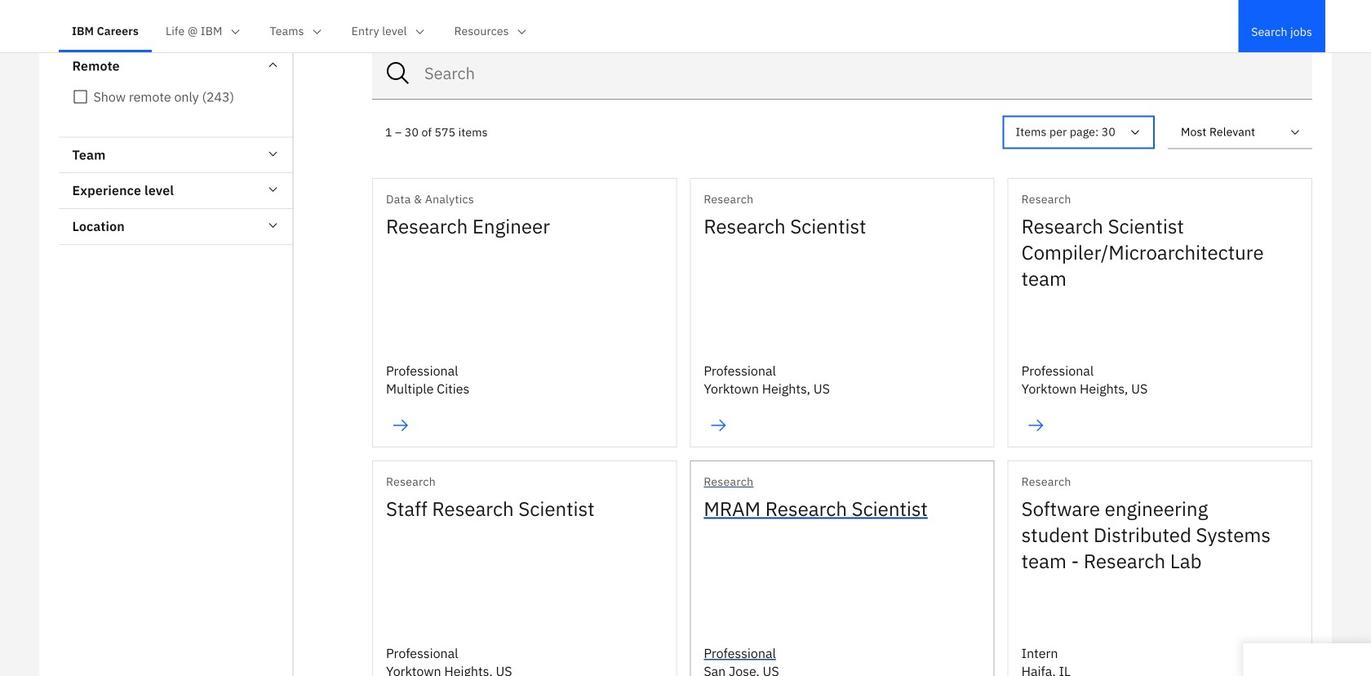 Task type: vqa. For each thing, say whether or not it's contained in the screenshot.
Open Cookie Preferences Modal section
yes



Task type: locate. For each thing, give the bounding box(es) containing it.
open cookie preferences modal section
[[1244, 643, 1372, 676]]



